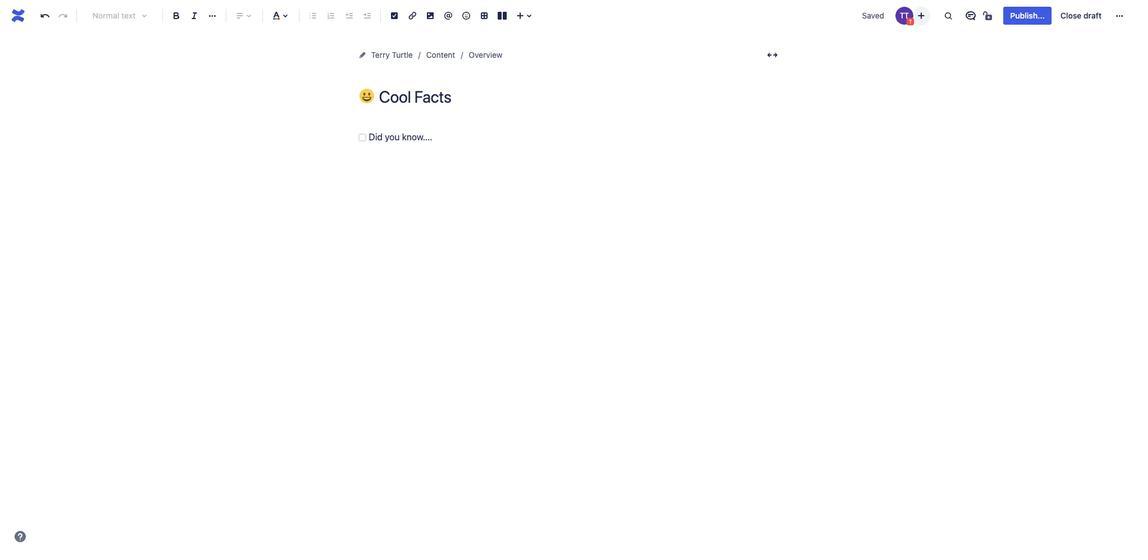 Task type: locate. For each thing, give the bounding box(es) containing it.
:grinning: image
[[359, 89, 374, 103], [359, 89, 374, 103]]

did
[[369, 132, 383, 142]]

help image
[[13, 531, 27, 544]]

link image
[[406, 9, 419, 22]]

content link
[[426, 48, 455, 62]]

close
[[1061, 11, 1082, 20]]

know….
[[402, 132, 433, 142]]

comment icon image
[[965, 9, 978, 22]]

action item image
[[388, 9, 401, 22]]

outdent ⇧tab image
[[342, 9, 356, 22]]

no restrictions image
[[983, 9, 996, 22]]

Give this page a title text field
[[379, 88, 783, 106]]

Main content area, start typing to enter text. text field
[[355, 130, 783, 145]]

publish...
[[1011, 11, 1045, 20]]

terry turtle
[[371, 50, 413, 60]]

bullet list ⌘⇧8 image
[[306, 9, 320, 22]]

confluence image
[[9, 7, 27, 25], [9, 7, 27, 25]]

numbered list ⌘⇧7 image
[[324, 9, 338, 22]]

you
[[385, 132, 400, 142]]

more image
[[1113, 9, 1127, 22]]



Task type: vqa. For each thing, say whether or not it's contained in the screenshot.
Close draft
yes



Task type: describe. For each thing, give the bounding box(es) containing it.
overview link
[[469, 48, 503, 62]]

close draft
[[1061, 11, 1102, 20]]

italic ⌘i image
[[188, 9, 201, 22]]

emoji image
[[460, 9, 473, 22]]

layouts image
[[496, 9, 509, 22]]

mention image
[[442, 9, 455, 22]]

publish... button
[[1004, 7, 1052, 25]]

terry turtle link
[[371, 48, 413, 62]]

did you know….
[[369, 132, 433, 142]]

make page full-width image
[[766, 48, 779, 62]]

add image, video, or file image
[[424, 9, 437, 22]]

find and replace image
[[942, 9, 956, 22]]

content
[[426, 50, 455, 60]]

bold ⌘b image
[[170, 9, 183, 22]]

draft
[[1084, 11, 1102, 20]]

saved
[[863, 11, 885, 20]]

overview
[[469, 50, 503, 60]]

invite to edit image
[[915, 9, 929, 22]]

indent tab image
[[360, 9, 374, 22]]

terry turtle image
[[896, 7, 914, 25]]

close draft button
[[1054, 7, 1109, 25]]

turtle
[[392, 50, 413, 60]]

more formatting image
[[206, 9, 219, 22]]

redo ⌘⇧z image
[[56, 9, 70, 22]]

undo ⌘z image
[[38, 9, 52, 22]]

table image
[[478, 9, 491, 22]]

move this page image
[[358, 51, 367, 60]]

terry
[[371, 50, 390, 60]]



